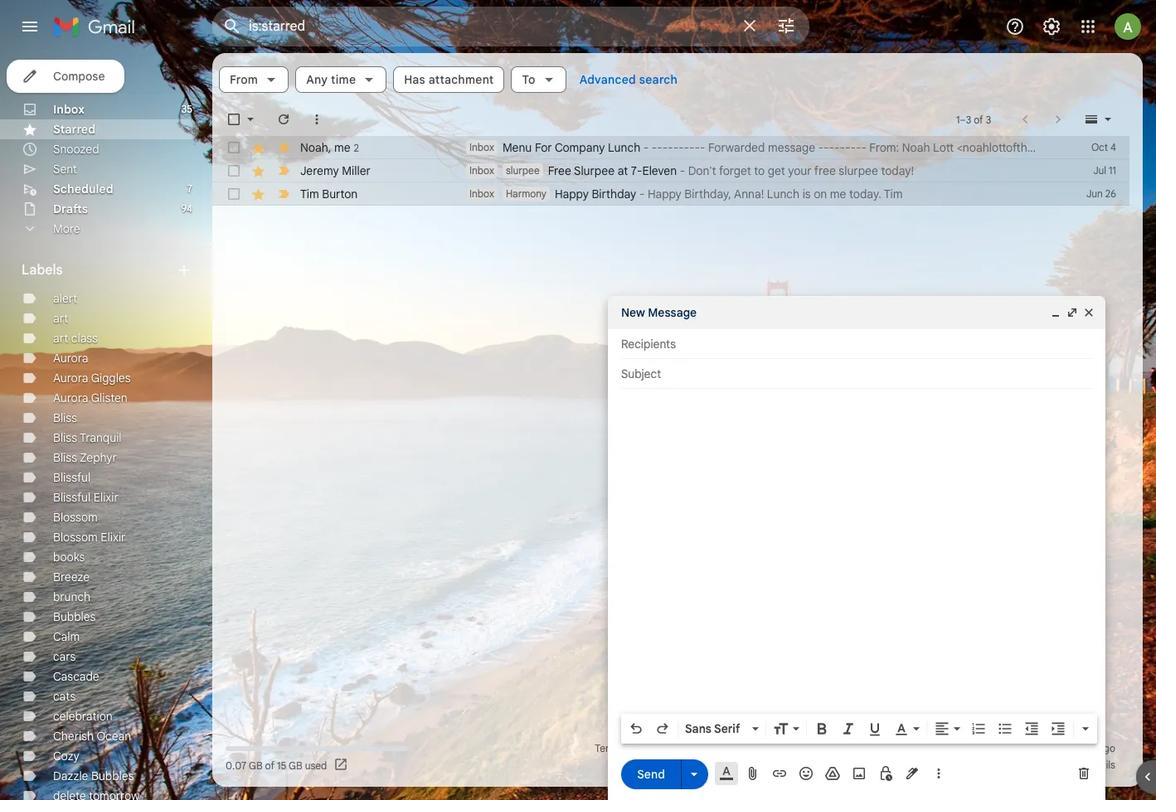 Task type: vqa. For each thing, say whether or not it's contained in the screenshot.
EVERYTHING in the Everything Re: Gorge of the Jungle
no



Task type: describe. For each thing, give the bounding box(es) containing it.
tim burton
[[300, 187, 358, 202]]

jul 11
[[1094, 164, 1117, 177]]

ocean
[[97, 729, 131, 744]]

cascade
[[53, 669, 99, 684]]

1 horizontal spatial me
[[830, 187, 847, 202]]

2 gb from the left
[[289, 759, 302, 772]]

refresh image
[[275, 111, 292, 128]]

2 · from the left
[[666, 742, 668, 755]]

close image
[[1083, 306, 1096, 319]]

0 vertical spatial bubbles
[[53, 610, 96, 625]]

more button
[[0, 219, 199, 239]]

footer containing terms
[[212, 741, 1130, 774]]

insert files using drive image
[[825, 766, 841, 782]]

to
[[754, 163, 765, 178]]

at
[[618, 163, 628, 178]]

blissful for the blissful link
[[53, 470, 91, 485]]

more image
[[309, 111, 325, 128]]

inbox inside the inbox menu for company lunch -
[[470, 141, 494, 153]]

drafts link
[[53, 202, 88, 217]]

bliss zephyr
[[53, 450, 117, 465]]

ago
[[1099, 742, 1116, 755]]

last
[[950, 742, 969, 755]]

row containing tim burton
[[212, 183, 1130, 206]]

company
[[555, 140, 605, 155]]

celebration
[[53, 709, 113, 724]]

eleven
[[643, 163, 677, 178]]

menu
[[503, 140, 532, 155]]

1 · from the left
[[625, 742, 628, 755]]

birthday
[[592, 187, 637, 202]]

0 horizontal spatial slurpee
[[506, 164, 540, 177]]

bold ‪(⌘b)‬ image
[[814, 721, 830, 737]]

blissful link
[[53, 470, 91, 485]]

send
[[637, 767, 665, 782]]

aurora for aurora giggles
[[53, 371, 88, 386]]

attachment
[[429, 72, 494, 87]]

books
[[53, 550, 85, 565]]

support image
[[1005, 17, 1025, 37]]

happy birthday - happy birthday, anna! lunch is on me today. tim
[[555, 187, 903, 202]]

1 happy from the left
[[555, 187, 589, 202]]

blissful elixir link
[[53, 490, 119, 505]]

art for art class
[[53, 331, 68, 346]]

terms link
[[595, 742, 622, 755]]

bliss tranquil
[[53, 431, 122, 445]]

today!
[[881, 163, 914, 178]]

art link
[[53, 311, 68, 326]]

dazzle bubbles link
[[53, 769, 134, 784]]

1 horizontal spatial slurpee
[[839, 163, 878, 178]]

time
[[331, 72, 356, 87]]

7-
[[631, 163, 643, 178]]

calm
[[53, 630, 80, 645]]

labels navigation
[[0, 53, 212, 801]]

2 3 from the left
[[986, 113, 991, 126]]

to button
[[511, 66, 566, 93]]

4
[[1111, 141, 1117, 153]]

1 vertical spatial bubbles
[[91, 769, 134, 784]]

0 vertical spatial of
[[974, 113, 983, 126]]

scheduled
[[53, 182, 113, 197]]

35
[[182, 103, 192, 115]]

cherish ocean
[[53, 729, 131, 744]]

sans serif option
[[682, 721, 749, 737]]

,
[[328, 140, 331, 155]]

minimize image
[[1049, 306, 1063, 319]]

7
[[187, 183, 192, 195]]

bliss for "bliss" link
[[53, 411, 77, 426]]

from button
[[219, 66, 289, 93]]

inbox left free on the left top
[[470, 164, 494, 177]]

indent less ‪(⌘[)‬ image
[[1024, 721, 1040, 737]]

2 tim from the left
[[884, 187, 903, 202]]

settings image
[[1042, 17, 1062, 37]]

dazzle bubbles
[[53, 769, 134, 784]]

blissful for blissful elixir
[[53, 490, 91, 505]]

more
[[53, 221, 80, 236]]

free
[[815, 163, 836, 178]]

account
[[972, 742, 1008, 755]]

more formatting options image
[[1078, 721, 1094, 737]]

Search mail text field
[[249, 18, 730, 35]]

details link
[[1085, 759, 1116, 771]]

bubbles link
[[53, 610, 96, 625]]

toggle confidential mode image
[[878, 766, 894, 782]]

row containing jeremy miller
[[212, 159, 1130, 183]]

starred
[[53, 122, 95, 137]]

insert signature image
[[904, 766, 921, 782]]

search mail image
[[217, 12, 247, 41]]

indent more ‪(⌘])‬ image
[[1050, 721, 1067, 737]]

redo ‪(⌘y)‬ image
[[655, 721, 671, 737]]

jeremy miller
[[300, 163, 371, 178]]

blossom for blossom link
[[53, 510, 98, 525]]

31
[[1049, 742, 1058, 755]]

get
[[768, 163, 785, 178]]

snoozed
[[53, 142, 99, 157]]

new message dialog
[[608, 296, 1106, 801]]

inbox link
[[53, 102, 85, 117]]

art class link
[[53, 331, 98, 346]]

advanced
[[580, 72, 636, 87]]

on
[[814, 187, 827, 202]]

italic ‪(⌘i)‬ image
[[840, 721, 857, 737]]

message
[[648, 305, 697, 320]]

burton
[[322, 187, 358, 202]]

toggle split pane mode image
[[1083, 111, 1100, 128]]

harmony
[[506, 187, 547, 200]]

jeremy
[[300, 163, 339, 178]]

forget
[[719, 163, 751, 178]]

jun
[[1087, 187, 1103, 200]]

follow link to manage storage image
[[334, 757, 350, 774]]

brunch
[[53, 590, 91, 605]]

oct 4
[[1092, 141, 1117, 153]]

your
[[788, 163, 812, 178]]

breeze link
[[53, 570, 90, 585]]

advanced search
[[580, 72, 678, 87]]

2 happy from the left
[[648, 187, 682, 202]]

giggles
[[91, 371, 131, 386]]

miller
[[342, 163, 371, 178]]

bliss zephyr link
[[53, 450, 117, 465]]

aurora giggles link
[[53, 371, 131, 386]]

26
[[1106, 187, 1117, 200]]

privacy link
[[630, 742, 663, 755]]

to
[[522, 72, 536, 87]]

inbox inside labels navigation
[[53, 102, 85, 117]]



Task type: locate. For each thing, give the bounding box(es) containing it.
2 bliss from the top
[[53, 431, 77, 445]]

elixir up blossom link
[[94, 490, 119, 505]]

None checkbox
[[226, 111, 242, 128], [226, 139, 242, 156], [226, 163, 242, 179], [226, 186, 242, 202], [226, 111, 242, 128], [226, 139, 242, 156], [226, 163, 242, 179], [226, 186, 242, 202]]

compose
[[53, 69, 105, 84]]

has attachment
[[404, 72, 494, 87]]

row up eleven
[[212, 136, 1130, 159]]

1 vertical spatial me
[[830, 187, 847, 202]]

last account activity: 31 minutes ago details
[[950, 742, 1116, 771]]

any time
[[306, 72, 356, 87]]

art
[[53, 311, 68, 326], [53, 331, 68, 346]]

breeze
[[53, 570, 90, 585]]

happy
[[555, 187, 589, 202], [648, 187, 682, 202]]

2 aurora from the top
[[53, 371, 88, 386]]

1 horizontal spatial gb
[[289, 759, 302, 772]]

bubbles down brunch
[[53, 610, 96, 625]]

footer
[[212, 741, 1130, 774]]

- for free slurpee at 7-eleven
[[680, 163, 685, 178]]

- for menu for company lunch
[[644, 140, 649, 155]]

1 row from the top
[[212, 136, 1130, 159]]

birthday,
[[685, 187, 732, 202]]

insert photo image
[[851, 766, 868, 782]]

cars link
[[53, 650, 76, 664]]

labels heading
[[22, 262, 176, 279]]

program
[[671, 742, 710, 755]]

0 vertical spatial blossom
[[53, 510, 98, 525]]

0.07 gb of 15 gb used
[[226, 759, 327, 772]]

is
[[803, 187, 811, 202]]

slurpee
[[574, 163, 615, 178]]

· down the redo ‪(⌘y)‬ image
[[666, 742, 668, 755]]

blossom down blissful elixir 'link'
[[53, 510, 98, 525]]

tranquil
[[80, 431, 122, 445]]

1 horizontal spatial of
[[974, 113, 983, 126]]

3 right "–"
[[986, 113, 991, 126]]

serif
[[714, 722, 740, 737]]

noah
[[300, 140, 328, 155]]

any time button
[[295, 66, 387, 93]]

0 vertical spatial bliss
[[53, 411, 77, 426]]

blissful down the blissful link
[[53, 490, 91, 505]]

numbered list ‪(⌘⇧7)‬ image
[[971, 721, 987, 737]]

1 horizontal spatial tim
[[884, 187, 903, 202]]

noah , me 2
[[300, 140, 359, 155]]

alert
[[53, 291, 77, 306]]

· right terms
[[625, 742, 628, 755]]

0 horizontal spatial ·
[[625, 742, 628, 755]]

1 tim from the left
[[300, 187, 319, 202]]

of right "–"
[[974, 113, 983, 126]]

0 vertical spatial blissful
[[53, 470, 91, 485]]

main content
[[212, 53, 1143, 787]]

new message
[[621, 305, 697, 320]]

1 vertical spatial elixir
[[101, 530, 126, 545]]

aurora giggles
[[53, 371, 131, 386]]

jul
[[1094, 164, 1107, 177]]

0 horizontal spatial of
[[265, 759, 275, 772]]

Message Body text field
[[621, 397, 1093, 709]]

1 vertical spatial lunch
[[767, 187, 800, 202]]

blissful
[[53, 470, 91, 485], [53, 490, 91, 505]]

0 horizontal spatial gb
[[249, 759, 263, 772]]

aurora down art class
[[53, 351, 88, 366]]

art down alert
[[53, 311, 68, 326]]

None search field
[[212, 7, 810, 46]]

1 vertical spatial -
[[680, 163, 685, 178]]

0 horizontal spatial lunch
[[608, 140, 641, 155]]

inbox left the harmony
[[470, 187, 494, 200]]

cherish ocean link
[[53, 729, 131, 744]]

1 bliss from the top
[[53, 411, 77, 426]]

2 blossom from the top
[[53, 530, 98, 545]]

2 blissful from the top
[[53, 490, 91, 505]]

cherish
[[53, 729, 94, 744]]

me right ,
[[334, 140, 351, 155]]

used
[[305, 759, 327, 772]]

1 gb from the left
[[249, 759, 263, 772]]

0 horizontal spatial happy
[[555, 187, 589, 202]]

1 vertical spatial blissful
[[53, 490, 91, 505]]

2 vertical spatial bliss
[[53, 450, 77, 465]]

free
[[548, 163, 571, 178]]

2 vertical spatial -
[[639, 187, 645, 202]]

of left 15
[[265, 759, 275, 772]]

1 vertical spatial bliss
[[53, 431, 77, 445]]

3 right 1
[[966, 113, 972, 126]]

blissful elixir
[[53, 490, 119, 505]]

of inside footer
[[265, 759, 275, 772]]

slurpee down menu
[[506, 164, 540, 177]]

attach files image
[[745, 766, 762, 782]]

lunch left the is
[[767, 187, 800, 202]]

insert link ‪(⌘k)‬ image
[[771, 766, 788, 782]]

drafts
[[53, 202, 88, 217]]

elixir for blossom elixir
[[101, 530, 126, 545]]

tim
[[300, 187, 319, 202], [884, 187, 903, 202]]

clear search image
[[733, 9, 767, 42]]

cats
[[53, 689, 76, 704]]

happy down eleven
[[648, 187, 682, 202]]

bliss for bliss zephyr
[[53, 450, 77, 465]]

aurora
[[53, 351, 88, 366], [53, 371, 88, 386], [53, 391, 88, 406]]

0 vertical spatial elixir
[[94, 490, 119, 505]]

sent
[[53, 162, 77, 177]]

2 vertical spatial aurora
[[53, 391, 88, 406]]

1 vertical spatial of
[[265, 759, 275, 772]]

1 aurora from the top
[[53, 351, 88, 366]]

undo ‪(⌘z)‬ image
[[628, 721, 645, 737]]

row up birthday,
[[212, 159, 1130, 183]]

compose button
[[7, 60, 125, 93]]

1 vertical spatial aurora
[[53, 371, 88, 386]]

more options image
[[934, 766, 944, 782]]

elixir for blissful elixir
[[94, 490, 119, 505]]

inbox up starred
[[53, 102, 85, 117]]

inbox left menu
[[470, 141, 494, 153]]

aurora for aurora glisten
[[53, 391, 88, 406]]

happy down free on the left top
[[555, 187, 589, 202]]

send button
[[621, 759, 681, 789]]

–
[[960, 113, 966, 126]]

elixir down the blissful elixir
[[101, 530, 126, 545]]

zephyr
[[80, 450, 117, 465]]

glisten
[[91, 391, 128, 406]]

0 horizontal spatial tim
[[300, 187, 319, 202]]

aurora up "bliss" link
[[53, 391, 88, 406]]

underline ‪(⌘u)‬ image
[[867, 722, 883, 738]]

main menu image
[[20, 17, 40, 37]]

blossom
[[53, 510, 98, 525], [53, 530, 98, 545]]

1 blossom from the top
[[53, 510, 98, 525]]

row down eleven
[[212, 183, 1130, 206]]

1 horizontal spatial ·
[[666, 742, 668, 755]]

3 row from the top
[[212, 183, 1130, 206]]

aurora for aurora link at the top
[[53, 351, 88, 366]]

brunch link
[[53, 590, 91, 605]]

details
[[1085, 759, 1116, 771]]

aurora down aurora link at the top
[[53, 371, 88, 386]]

art down 'art' link
[[53, 331, 68, 346]]

blissful down bliss zephyr link
[[53, 470, 91, 485]]

bliss up bliss tranquil link
[[53, 411, 77, 426]]

bliss
[[53, 411, 77, 426], [53, 431, 77, 445], [53, 450, 77, 465]]

11
[[1109, 164, 1117, 177]]

1 3 from the left
[[966, 113, 972, 126]]

- left don't on the right top of the page
[[680, 163, 685, 178]]

slurpee
[[839, 163, 878, 178], [506, 164, 540, 177]]

main content containing from
[[212, 53, 1143, 787]]

from
[[230, 72, 258, 87]]

bliss up the blissful link
[[53, 450, 77, 465]]

labels
[[22, 262, 63, 279]]

2
[[354, 141, 359, 154]]

3 bliss from the top
[[53, 450, 77, 465]]

2 row from the top
[[212, 159, 1130, 183]]

bliss for bliss tranquil
[[53, 431, 77, 445]]

1 horizontal spatial 3
[[986, 113, 991, 126]]

3 aurora from the top
[[53, 391, 88, 406]]

row containing noah
[[212, 136, 1130, 159]]

1 blissful from the top
[[53, 470, 91, 485]]

1 art from the top
[[53, 311, 68, 326]]

15
[[277, 759, 286, 772]]

3
[[966, 113, 972, 126], [986, 113, 991, 126]]

bubbles
[[53, 610, 96, 625], [91, 769, 134, 784]]

tim down today!
[[884, 187, 903, 202]]

blossom down blossom link
[[53, 530, 98, 545]]

0 vertical spatial aurora
[[53, 351, 88, 366]]

bubbles down ocean
[[91, 769, 134, 784]]

blossom for blossom elixir
[[53, 530, 98, 545]]

cascade link
[[53, 669, 99, 684]]

starred link
[[53, 122, 95, 137]]

0 vertical spatial -
[[644, 140, 649, 155]]

pop out image
[[1066, 306, 1079, 319]]

more send options image
[[686, 766, 703, 783]]

Subject field
[[621, 366, 1093, 382]]

1 horizontal spatial happy
[[648, 187, 682, 202]]

bulleted list ‪(⌘⇧8)‬ image
[[997, 721, 1014, 737]]

1 vertical spatial blossom
[[53, 530, 98, 545]]

any
[[306, 72, 328, 87]]

1 horizontal spatial lunch
[[767, 187, 800, 202]]

0 horizontal spatial 3
[[966, 113, 972, 126]]

sans serif
[[685, 722, 740, 737]]

bliss link
[[53, 411, 77, 426]]

0 vertical spatial me
[[334, 140, 351, 155]]

class
[[71, 331, 98, 346]]

2 art from the top
[[53, 331, 68, 346]]

inbox menu for company lunch -
[[470, 140, 652, 155]]

discard draft ‪(⌘⇧d)‬ image
[[1076, 766, 1093, 782]]

0 vertical spatial art
[[53, 311, 68, 326]]

books link
[[53, 550, 85, 565]]

·
[[625, 742, 628, 755], [666, 742, 668, 755]]

bliss down "bliss" link
[[53, 431, 77, 445]]

art for 'art' link
[[53, 311, 68, 326]]

slurpee up today.
[[839, 163, 878, 178]]

formatting options toolbar
[[621, 714, 1098, 744]]

insert emoji ‪(⌘⇧2)‬ image
[[798, 766, 815, 782]]

tim down jeremy
[[300, 187, 319, 202]]

0 vertical spatial lunch
[[608, 140, 641, 155]]

cozy link
[[53, 749, 79, 764]]

anna!
[[734, 187, 764, 202]]

lunch up at
[[608, 140, 641, 155]]

- down 7-
[[639, 187, 645, 202]]

94
[[181, 202, 192, 215]]

for
[[535, 140, 552, 155]]

1 vertical spatial art
[[53, 331, 68, 346]]

cars
[[53, 650, 76, 664]]

me
[[334, 140, 351, 155], [830, 187, 847, 202]]

aurora link
[[53, 351, 88, 366]]

- up eleven
[[644, 140, 649, 155]]

recipients
[[621, 337, 676, 352]]

0 horizontal spatial me
[[334, 140, 351, 155]]

gmail image
[[53, 10, 144, 43]]

advanced search button
[[573, 65, 684, 95]]

advanced search options image
[[770, 9, 803, 42]]

me right on
[[830, 187, 847, 202]]

lunch
[[608, 140, 641, 155], [767, 187, 800, 202]]

row
[[212, 136, 1130, 159], [212, 159, 1130, 183], [212, 183, 1130, 206]]

privacy
[[630, 742, 663, 755]]

sent link
[[53, 162, 77, 177]]

free slurpee at 7-eleven - don't forget to get your free slurpee today!
[[548, 163, 914, 178]]

activity:
[[1011, 742, 1046, 755]]

celebration link
[[53, 709, 113, 724]]

program policies link
[[671, 742, 746, 755]]

gb right 0.07
[[249, 759, 263, 772]]

gb right 15
[[289, 759, 302, 772]]



